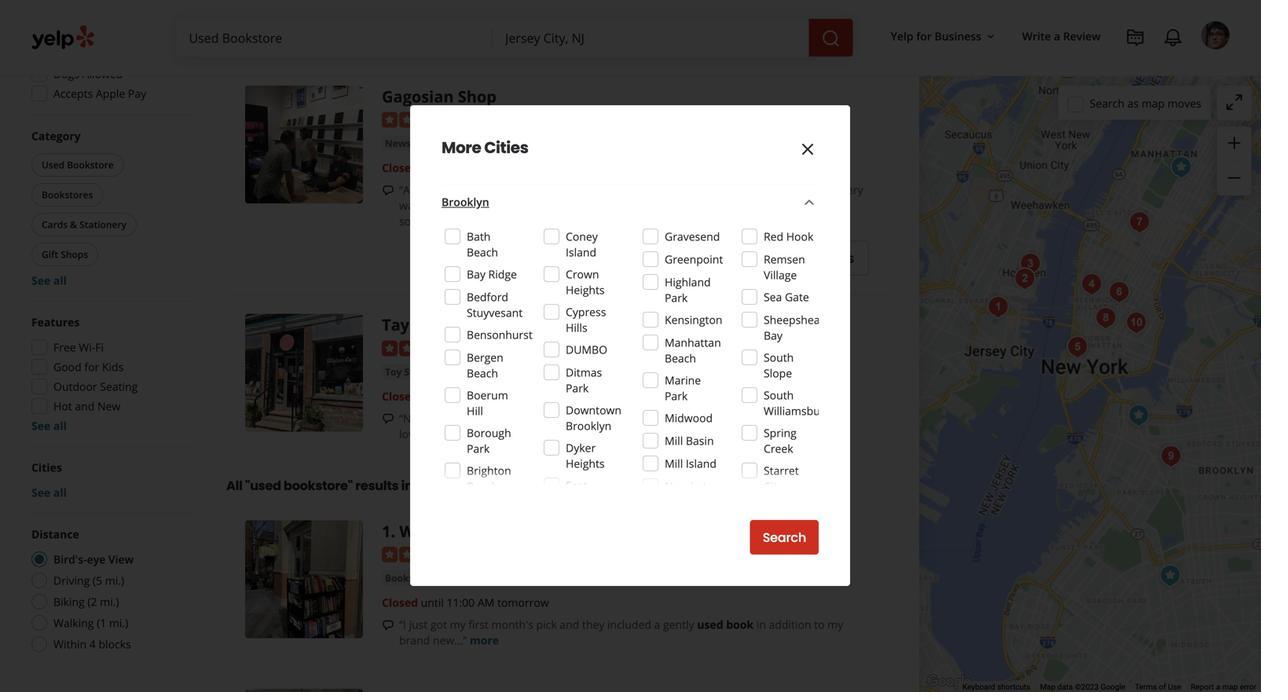 Task type: describe. For each thing, give the bounding box(es) containing it.
my for got
[[450, 617, 466, 632]]

starret
[[764, 463, 799, 478]]

directions
[[793, 250, 854, 267]]

projects image
[[1126, 28, 1145, 47]]

brooklyn inside dropdown button
[[442, 194, 489, 209]]

heights for crown
[[566, 283, 605, 297]]

collectors
[[489, 14, 538, 29]]

word
[[399, 520, 449, 542]]

sheepshead bay
[[764, 312, 827, 343]]

crown
[[566, 267, 599, 282]]

lots
[[691, 479, 712, 494]]

& for cards
[[70, 218, 77, 231]]

google image
[[923, 672, 975, 692]]

brighton
[[467, 463, 511, 478]]

group containing cities
[[31, 460, 195, 501]]

reviewer-
[[570, 182, 618, 197]]

stationery
[[80, 218, 127, 231]]

highland
[[665, 275, 711, 290]]

closed for "new and used books, comics, curios, and toys for ditmas park's community of book- lovers!"
[[382, 389, 418, 404]]

to up dogs allowed
[[85, 47, 95, 62]]

dogs
[[53, 66, 79, 81]]

4 star rating image
[[382, 112, 467, 128]]

kids
[[102, 360, 124, 374]]

moves
[[1168, 96, 1202, 111]]

"new
[[399, 411, 426, 426]]

1 vertical spatial a
[[654, 617, 660, 632]]

0 horizontal spatial taylor & co books image
[[245, 314, 363, 432]]

.
[[391, 520, 395, 542]]

cypress
[[566, 305, 606, 319]]

close image
[[798, 140, 817, 159]]

park for sunset park
[[764, 517, 787, 532]]

hot and new
[[53, 399, 120, 414]]

credit
[[96, 27, 127, 42]]

report
[[1191, 683, 1214, 692]]

0 horizontal spatial in
[[401, 477, 413, 495]]

gagosian shop link
[[382, 86, 497, 107]]

view
[[108, 552, 134, 567]]

crystal
[[453, 14, 486, 29]]

on
[[706, 182, 719, 197]]

"this tiny cozy space located in the heart of downtown brooklyn has the perfect vibe, and charm for crystal collectors and users. 'yes' the prices are reasonable and our customer…"
[[399, 0, 855, 44]]

south for slope
[[764, 350, 794, 365]]

the up users.
[[559, 0, 576, 13]]

0 vertical spatial books
[[475, 314, 522, 336]]

0 horizontal spatial gagosian shop image
[[245, 86, 363, 203]]

all "used bookstore" results in jersey city, new jersey
[[226, 477, 564, 495]]

0 horizontal spatial bookstores button
[[31, 183, 103, 207]]

tiny
[[427, 0, 446, 13]]

left bank books image
[[1076, 269, 1108, 300]]

16 speech v2 image for "as
[[382, 184, 394, 197]]

for up "outdoor seating"
[[84, 360, 99, 374]]

get directions
[[768, 250, 854, 267]]

map for moves
[[1142, 96, 1165, 111]]

brooklyn inside "downtown brooklyn"
[[566, 418, 612, 433]]

they
[[582, 617, 605, 632]]

0 horizontal spatial first
[[469, 617, 489, 632]]

hook
[[786, 229, 814, 244]]

south for williamsburg
[[764, 388, 794, 403]]

accepts apple pay
[[53, 86, 146, 101]]

for inside button
[[916, 29, 932, 44]]

1 closed from the top
[[382, 160, 418, 175]]

zoom in image
[[1225, 134, 1244, 152]]

and down outdoor on the bottom of the page
[[75, 399, 95, 414]]

cards & stationery
[[42, 218, 127, 231]]

use
[[1168, 683, 1182, 692]]

search for search
[[763, 529, 806, 547]]

0 vertical spatial flatbush
[[581, 365, 625, 380]]

closed for "i just got my first month's pick and they included a gently
[[382, 595, 418, 610]]

and left users.
[[541, 14, 560, 29]]

more cities dialog
[[0, 0, 1261, 692]]

fi
[[95, 340, 104, 355]]

mill island
[[665, 456, 717, 471]]

0 horizontal spatial bay
[[467, 267, 486, 282]]

5 star rating image
[[382, 340, 467, 356]]

terms
[[1135, 683, 1157, 692]]

books,
[[479, 411, 513, 426]]

write a review
[[1022, 29, 1101, 44]]

"as much as i want to be the first reviewer- i can't say much on this day's visit as the gallery was closed due to the snow storm. spent few minutes around the gift shop to see some…"
[[399, 182, 863, 229]]

cities inside dialog
[[484, 137, 528, 159]]

a for write
[[1054, 29, 1060, 44]]

gift shops
[[42, 248, 88, 261]]

pay
[[128, 86, 146, 101]]

error
[[1240, 683, 1257, 692]]

closed
[[422, 198, 455, 213]]

newspapers & magazines
[[385, 137, 505, 150]]

of inside "new and used books, comics, curios, and toys for ditmas park's community of book- lovers!"
[[791, 411, 802, 426]]

brooklyn button
[[442, 193, 819, 213]]

1 horizontal spatial gagosian shop image
[[1166, 152, 1197, 183]]

first inside "as much as i want to be the first reviewer- i can't say much on this day's visit as the gallery was closed due to the snow storm. spent few minutes around the gift shop to see some…"
[[547, 182, 567, 197]]

space
[[474, 0, 504, 13]]

accepts credit cards
[[53, 27, 159, 42]]

eye
[[87, 552, 106, 567]]

notifications image
[[1164, 28, 1183, 47]]

galleries
[[535, 137, 576, 150]]

cypress hills
[[566, 305, 606, 335]]

google
[[1101, 683, 1126, 692]]

books inside "button"
[[478, 365, 506, 378]]

bookstores for middle bookstores button
[[385, 572, 438, 585]]

(3 reviews)
[[492, 340, 546, 355]]

in inside "this tiny cozy space located in the heart of downtown brooklyn has the perfect vibe, and charm for crystal collectors and users. 'yes' the prices are reasonable and our customer…"
[[547, 0, 556, 13]]

art
[[517, 137, 532, 150]]

1 horizontal spatial new
[[492, 477, 520, 495]]

1 vertical spatial cities
[[31, 460, 62, 475]]

am for "new and used books, comics, curios, and toys for ditmas park's community of book- lovers!"
[[478, 389, 495, 404]]

3 see all from the top
[[31, 485, 67, 500]]

used inside "new and used books, comics, curios, and toys for ditmas park's community of book- lovers!"
[[451, 411, 476, 426]]

dyker heights
[[566, 440, 605, 471]]

ditmas inside more cities dialog
[[566, 365, 602, 380]]

1 much from the left
[[418, 182, 447, 197]]

prices
[[642, 14, 673, 29]]

bay inside sheepshead bay
[[764, 328, 783, 343]]

biking (2 mi.)
[[53, 594, 119, 609]]

mi.) for driving (5 mi.)
[[105, 573, 124, 588]]

the right has
[[749, 0, 766, 13]]

coney island
[[566, 229, 598, 260]]

more for cozy
[[463, 29, 492, 44]]

more link for as
[[443, 214, 472, 229]]

island for mill island
[[686, 456, 717, 471]]

minutes
[[633, 198, 675, 213]]

'yes'
[[597, 14, 619, 29]]

city,
[[460, 477, 489, 495]]

"i just got my first month's pick and they included a gently used book
[[399, 617, 754, 632]]

the down this
[[718, 198, 735, 213]]

group containing category
[[28, 128, 195, 288]]

new inside more cities dialog
[[665, 479, 688, 494]]

strand bookstore image
[[1104, 277, 1135, 308]]

boerum hill
[[467, 388, 508, 418]]

bookstores for bookstores button to the left
[[42, 188, 93, 201]]

flatbush inside more cities dialog
[[566, 494, 610, 509]]

east flatbush
[[566, 478, 610, 509]]

0 horizontal spatial as
[[450, 182, 461, 197]]

spring creek
[[764, 426, 797, 456]]

the right be
[[527, 182, 544, 197]]

good for kids
[[53, 360, 124, 374]]

map data ©2023 google
[[1040, 683, 1126, 692]]

gently
[[663, 617, 694, 632]]

11:00 for "i just got my first month's pick and they included a gently
[[447, 595, 475, 610]]

bookstores for the rightmost bookstores button
[[519, 365, 572, 378]]

4.3 star rating image
[[382, 547, 467, 563]]

gift shops button
[[31, 243, 98, 266]]

0 vertical spatial bookstores link
[[516, 364, 575, 380]]

2 horizontal spatial of
[[1159, 683, 1166, 692]]

1 horizontal spatial cards
[[130, 27, 159, 42]]

0 horizontal spatial new
[[97, 399, 120, 414]]

brooklyn inside "this tiny cozy space located in the heart of downtown brooklyn has the perfect vibe, and charm for crystal collectors and users. 'yes' the prices are reasonable and our customer…"
[[680, 0, 726, 13]]

stuyvesant
[[467, 305, 523, 320]]

and up lovers!" on the left
[[429, 411, 449, 426]]

open to all
[[53, 47, 110, 62]]

beach for brighton
[[467, 479, 498, 494]]

in inside the in addition to my brand new..."
[[757, 617, 766, 632]]

1 vertical spatial all
[[226, 477, 243, 495]]

comic books
[[446, 365, 506, 378]]

borough
[[467, 426, 511, 440]]

"this
[[399, 0, 424, 13]]

spring
[[764, 426, 797, 440]]

bath beach
[[467, 229, 498, 260]]

1 horizontal spatial as
[[795, 182, 807, 197]]

terms of use
[[1135, 683, 1182, 692]]

cards & stationery button
[[31, 213, 137, 237]]

beach for bergen
[[467, 366, 498, 381]]

this
[[722, 182, 741, 197]]

gift
[[738, 198, 755, 213]]

are
[[675, 14, 692, 29]]

"new and used books, comics, curios, and toys for ditmas park's community of book- lovers!"
[[399, 411, 834, 441]]

east
[[566, 478, 587, 493]]

accepts for accepts credit cards
[[53, 27, 93, 42]]



Task type: locate. For each thing, give the bounding box(es) containing it.
more link for cozy
[[463, 29, 492, 44]]

new..."
[[433, 633, 467, 648]]

word image
[[983, 292, 1014, 323], [245, 520, 363, 638]]

of left use
[[1159, 683, 1166, 692]]

0 horizontal spatial bookstores link
[[382, 570, 441, 586]]

2 until from the top
[[421, 595, 444, 610]]

0 vertical spatial 16 speech v2 image
[[382, 413, 394, 425]]

closed until 11:00 am tomorrow for "new and used books, comics, curios, and toys for ditmas park's community of book- lovers!"
[[382, 389, 549, 404]]

closed until 11:00 am tomorrow down $$
[[382, 595, 549, 610]]

0 vertical spatial bay
[[467, 267, 486, 282]]

more link down hill on the left bottom of page
[[440, 427, 469, 441]]

see all button up distance
[[31, 485, 67, 500]]

0 vertical spatial taylor & co books image
[[245, 314, 363, 432]]

2 vertical spatial a
[[1216, 683, 1221, 692]]

in addition to my brand new..."
[[399, 617, 843, 648]]

park for marine park
[[665, 389, 688, 404]]

0 vertical spatial ditmas
[[566, 365, 602, 380]]

more link down month's
[[470, 633, 499, 648]]

0 vertical spatial 16 speech v2 image
[[382, 0, 394, 12]]

driving (5 mi.)
[[53, 573, 124, 588]]

hills
[[566, 320, 588, 335]]

map left error in the bottom of the page
[[1222, 683, 1238, 692]]

1 horizontal spatial jersey
[[522, 477, 564, 495]]

to down want
[[480, 198, 491, 213]]

few
[[612, 198, 631, 213]]

0 horizontal spatial my
[[450, 617, 466, 632]]

mill for mill basin
[[665, 433, 683, 448]]

park inside marine park
[[665, 389, 688, 404]]

much up closed
[[418, 182, 447, 197]]

all left "used on the bottom
[[226, 477, 243, 495]]

write
[[1022, 29, 1051, 44]]

0 horizontal spatial jersey
[[416, 477, 458, 495]]

2 closed until 11:00 am tomorrow from the top
[[382, 595, 549, 610]]

tomorrow for "i just got my first month's pick and they included a gently
[[497, 595, 549, 610]]

0 vertical spatial first
[[547, 182, 567, 197]]

bookstores down the used bookstore "button"
[[42, 188, 93, 201]]

1 horizontal spatial i
[[621, 182, 624, 197]]

beach
[[467, 245, 498, 260], [665, 351, 696, 366], [467, 366, 498, 381], [467, 479, 498, 494]]

see all for features
[[31, 418, 67, 433]]

new down seating
[[97, 399, 120, 414]]

1 mill from the top
[[665, 433, 683, 448]]

as up the see
[[795, 182, 807, 197]]

16 speech v2 image left ""new"
[[382, 413, 394, 425]]

0 vertical spatial see all button
[[31, 273, 67, 288]]

users.
[[563, 14, 594, 29]]

1 closed until 11:00 am tomorrow from the top
[[382, 389, 549, 404]]

book club bar image
[[1121, 307, 1152, 339]]

housing works bookstore image
[[1090, 303, 1122, 334]]

cards right credit
[[130, 27, 159, 42]]

newspapers & magazines button
[[382, 136, 508, 151]]

park for highland park
[[665, 290, 688, 305]]

book
[[726, 617, 754, 632]]

for inside "this tiny cozy space located in the heart of downtown brooklyn has the perfect vibe, and charm for crystal collectors and users. 'yes' the prices are reasonable and our customer…"
[[435, 14, 450, 29]]

taylor & co books image
[[245, 314, 363, 432], [1155, 560, 1186, 592]]

until
[[421, 389, 444, 404], [421, 595, 444, 610]]

books down bergen
[[478, 365, 506, 378]]

a for report
[[1216, 683, 1221, 692]]

& for taylor
[[435, 314, 447, 336]]

2 vertical spatial in
[[757, 617, 766, 632]]

the right 'yes'
[[622, 14, 639, 29]]

am up books,
[[478, 389, 495, 404]]

0 vertical spatial all
[[53, 273, 67, 288]]

city
[[764, 479, 783, 494]]

16 speech v2 image for "new and used books, comics, curios, and toys for ditmas park's community of book- lovers!"
[[382, 413, 394, 425]]

bookstores link down reviews)
[[516, 364, 575, 380]]

and left the 'toys'
[[593, 411, 613, 426]]

3 closed from the top
[[382, 595, 418, 610]]

0 vertical spatial of
[[609, 0, 620, 13]]

2 see all button from the top
[[31, 418, 67, 433]]

beach down bergen
[[467, 366, 498, 381]]

south williamsburg
[[764, 388, 831, 418]]

expand map image
[[1225, 93, 1244, 112]]

1 all from the top
[[53, 273, 67, 288]]

south up slope
[[764, 350, 794, 365]]

my inside the in addition to my brand new..."
[[828, 617, 843, 632]]

williamsburg
[[764, 404, 831, 418]]

yelp
[[891, 29, 914, 44]]

1 11:00 from the top
[[447, 389, 475, 404]]

option group
[[27, 527, 195, 657]]

all up distance
[[53, 485, 67, 500]]

2 closed from the top
[[382, 389, 418, 404]]

1 see from the top
[[31, 273, 50, 288]]

used bookstore button
[[31, 153, 124, 177]]

i up due
[[464, 182, 467, 197]]

closed until 11:00 am tomorrow for "i just got my first month's pick and they included a gently
[[382, 595, 549, 610]]

see all down gift
[[31, 273, 67, 288]]

& left stationery
[[70, 218, 77, 231]]

& inside 'button'
[[70, 218, 77, 231]]

1 accepts from the top
[[53, 27, 93, 42]]

1 vertical spatial in
[[401, 477, 413, 495]]

1 until from the top
[[421, 389, 444, 404]]

bookstores button down the 4.3 star rating image
[[382, 570, 441, 586]]

1 vertical spatial see all
[[31, 418, 67, 433]]

downtown brooklyn
[[566, 403, 622, 433]]

as left moves
[[1128, 96, 1139, 111]]

beach down brighton on the bottom left of the page
[[467, 479, 498, 494]]

as up due
[[450, 182, 461, 197]]

1 vertical spatial closed until 11:00 am tomorrow
[[382, 595, 549, 610]]

1 vertical spatial cards
[[42, 218, 68, 231]]

highland park
[[665, 275, 711, 305]]

3 see all button from the top
[[31, 485, 67, 500]]

"i
[[399, 617, 406, 632]]

mi.) for biking (2 mi.)
[[100, 594, 119, 609]]

search for search as map moves
[[1090, 96, 1125, 111]]

bay up bedford
[[467, 267, 486, 282]]

1 south from the top
[[764, 350, 794, 365]]

results
[[355, 477, 399, 495]]

search as map moves
[[1090, 96, 1202, 111]]

ditmas inside "new and used books, comics, curios, and toys for ditmas park's community of book- lovers!"
[[658, 411, 694, 426]]

crown heights
[[566, 267, 605, 297]]

"used
[[245, 477, 281, 495]]

1 tomorrow from the top
[[497, 389, 549, 404]]

search down sunset
[[763, 529, 806, 547]]

flatbush down 'dumbo'
[[581, 365, 625, 380]]

see all button for category
[[31, 273, 67, 288]]

0 horizontal spatial map
[[1142, 96, 1165, 111]]

1 vertical spatial 16 speech v2 image
[[382, 619, 394, 632]]

day's
[[743, 182, 770, 197]]

island up lots in the right bottom of the page
[[686, 456, 717, 471]]

2 south from the top
[[764, 388, 794, 403]]

and left our
[[755, 14, 775, 29]]

1 my from the left
[[450, 617, 466, 632]]

to right addition
[[814, 617, 825, 632]]

bookstores
[[42, 188, 93, 201], [519, 365, 572, 378], [385, 572, 438, 585]]

1 heights from the top
[[566, 283, 605, 297]]

bay
[[467, 267, 486, 282], [764, 328, 783, 343]]

biking
[[53, 594, 85, 609]]

1 horizontal spatial all
[[226, 477, 243, 495]]

1 vertical spatial books
[[478, 365, 506, 378]]

0 vertical spatial closed
[[382, 160, 418, 175]]

2 am from the top
[[478, 595, 495, 610]]

for inside "new and used books, comics, curios, and toys for ditmas park's community of book- lovers!"
[[640, 411, 655, 426]]

0 vertical spatial &
[[446, 137, 453, 150]]

want
[[470, 182, 495, 197]]

2 horizontal spatial new
[[665, 479, 688, 494]]

first up storm.
[[547, 182, 567, 197]]

1 vertical spatial bookstores button
[[516, 364, 575, 380]]

1 see all from the top
[[31, 273, 67, 288]]

1 vertical spatial closed
[[382, 389, 418, 404]]

2 horizontal spatial a
[[1216, 683, 1221, 692]]

tomorrow up month's
[[497, 595, 549, 610]]

closed up "as
[[382, 160, 418, 175]]

2 16 speech v2 image from the top
[[382, 619, 394, 632]]

1 vertical spatial used
[[697, 617, 723, 632]]

1 horizontal spatial search
[[1090, 96, 1125, 111]]

get
[[768, 250, 789, 267]]

zoom out image
[[1225, 169, 1244, 187]]

art galleries link
[[514, 136, 579, 151]]

map left moves
[[1142, 96, 1165, 111]]

1 see all button from the top
[[31, 273, 67, 288]]

group containing features
[[27, 314, 195, 434]]

2 vertical spatial bookstores
[[385, 572, 438, 585]]

beach for bath
[[467, 245, 498, 260]]

books up (3
[[475, 314, 522, 336]]

1 vertical spatial map
[[1222, 683, 1238, 692]]

1 16 speech v2 image from the top
[[382, 413, 394, 425]]

bookstore"
[[284, 477, 353, 495]]

blocks
[[99, 637, 131, 652]]

map for error
[[1222, 683, 1238, 692]]

little city books image
[[1009, 263, 1041, 295]]

south down slope
[[764, 388, 794, 403]]

i up few
[[621, 182, 624, 197]]

1 vertical spatial bay
[[764, 328, 783, 343]]

park for borough park
[[467, 441, 490, 456]]

toy stores link
[[382, 364, 437, 380]]

to left be
[[498, 182, 509, 197]]

map
[[1142, 96, 1165, 111], [1222, 683, 1238, 692]]

& left magazines
[[446, 137, 453, 150]]

0 horizontal spatial all
[[98, 47, 110, 62]]

search image
[[822, 29, 841, 48]]

taylor & co books
[[382, 314, 522, 336]]

flatbush down east
[[566, 494, 610, 509]]

2 horizontal spatial bookstores button
[[516, 364, 575, 380]]

am for "i just got my first month's pick and they included a gently
[[478, 595, 495, 610]]

ditmas up mill basin
[[658, 411, 694, 426]]

2 vertical spatial all
[[53, 485, 67, 500]]

cities
[[484, 137, 528, 159], [31, 460, 62, 475]]

data
[[1058, 683, 1073, 692]]

0 vertical spatial accepts
[[53, 27, 93, 42]]

1 horizontal spatial ditmas
[[658, 411, 694, 426]]

16 speech v2 image
[[382, 413, 394, 425], [382, 619, 394, 632]]

downtown
[[622, 0, 677, 13]]

2 see all from the top
[[31, 418, 67, 433]]

bookoff - new york image
[[1124, 207, 1156, 238]]

11:00 for "new and used books, comics, curios, and toys for ditmas park's community of book- lovers!"
[[447, 389, 475, 404]]

downtown
[[566, 403, 622, 418]]

of inside "this tiny cozy space located in the heart of downtown brooklyn has the perfect vibe, and charm for crystal collectors and users. 'yes' the prices are reasonable and our customer…"
[[609, 0, 620, 13]]

bensonhurst
[[467, 327, 533, 342]]

search button
[[750, 520, 819, 555]]

beach inside bergen beach
[[467, 366, 498, 381]]

0 horizontal spatial cities
[[31, 460, 62, 475]]

park inside ditmas park
[[566, 381, 589, 396]]

the up the see
[[810, 182, 826, 197]]

1 vertical spatial south
[[764, 388, 794, 403]]

2 much from the left
[[674, 182, 703, 197]]

a left "gently"
[[654, 617, 660, 632]]

None search field
[[176, 19, 856, 57]]

0 vertical spatial word image
[[983, 292, 1014, 323]]

bedford stuyvesant
[[467, 290, 523, 320]]

2 horizontal spatial as
[[1128, 96, 1139, 111]]

2 i from the left
[[621, 182, 624, 197]]

in right the results
[[401, 477, 413, 495]]

tomorrow for "new and used books, comics, curios, and toys for ditmas park's community of book- lovers!"
[[497, 389, 549, 404]]

see for category
[[31, 273, 50, 288]]

for right yelp
[[916, 29, 932, 44]]

2 accepts from the top
[[53, 86, 93, 101]]

bookstores button down reviews)
[[516, 364, 575, 380]]

all for features
[[53, 418, 67, 433]]

mill basin
[[665, 433, 714, 448]]

a right write
[[1054, 29, 1060, 44]]

new
[[97, 399, 120, 414], [492, 477, 520, 495], [665, 479, 688, 494]]

1 vertical spatial until
[[421, 595, 444, 610]]

boerum
[[467, 388, 508, 403]]

mill up new lots
[[665, 456, 683, 471]]

0 vertical spatial cards
[[130, 27, 159, 42]]

1 horizontal spatial bookstores button
[[382, 570, 441, 586]]

park down sunset
[[764, 517, 787, 532]]

"as
[[399, 182, 415, 197]]

1 vertical spatial accepts
[[53, 86, 93, 101]]

2 heights from the top
[[566, 456, 605, 471]]

brooklyn up bath
[[442, 194, 489, 209]]

0 vertical spatial see all
[[31, 273, 67, 288]]

mill for mill island
[[665, 456, 683, 471]]

in right book
[[757, 617, 766, 632]]

month's
[[492, 617, 534, 632]]

1 jersey from the left
[[416, 477, 458, 495]]

park inside borough park
[[467, 441, 490, 456]]

2 horizontal spatial in
[[757, 617, 766, 632]]

until for "new and used books, comics, curios, and toys for ditmas park's community of book- lovers!"
[[421, 389, 444, 404]]

got
[[431, 617, 447, 632]]

2 all from the top
[[53, 418, 67, 433]]

lovers!"
[[399, 427, 437, 441]]

user actions element
[[878, 20, 1252, 116]]

ditmas down 'dumbo'
[[566, 365, 602, 380]]

(3
[[492, 340, 501, 355]]

0 vertical spatial 11:00
[[447, 389, 475, 404]]

island
[[566, 245, 597, 260], [686, 456, 717, 471]]

0 vertical spatial all
[[98, 47, 110, 62]]

2 tomorrow from the top
[[497, 595, 549, 610]]

and right pick
[[560, 617, 579, 632]]

comic
[[446, 365, 475, 378]]

0 vertical spatial tomorrow
[[497, 389, 549, 404]]

see
[[799, 198, 817, 213]]

more down month's
[[470, 633, 499, 648]]

map region
[[888, 0, 1261, 692]]

0 vertical spatial cities
[[484, 137, 528, 159]]

more for as
[[443, 214, 472, 229]]

jersey left east
[[522, 477, 564, 495]]

unnameable books image
[[1156, 441, 1187, 472]]

heights for dyker
[[566, 456, 605, 471]]

south slope
[[764, 350, 794, 381]]

bay down "sheepshead"
[[764, 328, 783, 343]]

11:00 down comic
[[447, 389, 475, 404]]

beach inside brighton beach
[[467, 479, 498, 494]]

more
[[442, 137, 481, 159]]

0 vertical spatial bookstores
[[42, 188, 93, 201]]

beach for manhattan
[[665, 351, 696, 366]]

2 jersey from the left
[[522, 477, 564, 495]]

0 vertical spatial am
[[478, 389, 495, 404]]

2 vertical spatial closed
[[382, 595, 418, 610]]

to inside the in addition to my brand new..."
[[814, 617, 825, 632]]

1 horizontal spatial bookstores link
[[516, 364, 575, 380]]

am
[[478, 389, 495, 404], [478, 595, 495, 610]]

until up got
[[421, 595, 444, 610]]

slope
[[764, 366, 792, 381]]

1 horizontal spatial word image
[[983, 292, 1014, 323]]

the mysterious bookshop image
[[1062, 332, 1094, 363]]

0 vertical spatial bookstores button
[[31, 183, 103, 207]]

charm
[[399, 14, 432, 29]]

sheepshead
[[764, 312, 827, 327]]

2 my from the left
[[828, 617, 843, 632]]

0 horizontal spatial much
[[418, 182, 447, 197]]

basin
[[686, 433, 714, 448]]

2 vertical spatial see all
[[31, 485, 67, 500]]

of up 'yes'
[[609, 0, 620, 13]]

1 vertical spatial brooklyn
[[442, 194, 489, 209]]

1 vertical spatial flatbush
[[566, 494, 610, 509]]

south inside south williamsburg
[[764, 388, 794, 403]]

the
[[559, 0, 576, 13], [749, 0, 766, 13], [622, 14, 639, 29], [527, 182, 544, 197], [810, 182, 826, 197], [494, 198, 510, 213], [718, 198, 735, 213]]

bookstores button down the used bookstore "button"
[[31, 183, 103, 207]]

my for to
[[828, 617, 843, 632]]

0 horizontal spatial word image
[[245, 520, 363, 638]]

see for features
[[31, 418, 50, 433]]

park's
[[697, 411, 728, 426]]

park down 'marine'
[[665, 389, 688, 404]]

island inside coney island
[[566, 245, 597, 260]]

more for used
[[440, 427, 469, 441]]

to left the see
[[786, 198, 796, 213]]

park for ditmas park
[[566, 381, 589, 396]]

book-
[[805, 411, 834, 426]]

for right the 'toys'
[[640, 411, 655, 426]]

see all button for features
[[31, 418, 67, 433]]

0 vertical spatial until
[[421, 389, 444, 404]]

2 vertical spatial mi.)
[[109, 616, 128, 631]]

creek
[[764, 441, 793, 456]]

option group containing distance
[[27, 527, 195, 657]]

bookstores down the 4.3 star rating image
[[385, 572, 438, 585]]

park inside highland park
[[665, 290, 688, 305]]

1 vertical spatial taylor & co books image
[[1155, 560, 1186, 592]]

free wi-fi
[[53, 340, 104, 355]]

cards inside 'button'
[[42, 218, 68, 231]]

dogs allowed
[[53, 66, 123, 81]]

see all button down gift
[[31, 273, 67, 288]]

24 chevron down v2 image
[[800, 193, 819, 212]]

& for newspapers
[[446, 137, 453, 150]]

0 vertical spatial map
[[1142, 96, 1165, 111]]

0 horizontal spatial i
[[464, 182, 467, 197]]

3 all from the top
[[53, 485, 67, 500]]

accepts for accepts apple pay
[[53, 86, 93, 101]]

1 vertical spatial first
[[469, 617, 489, 632]]

allowed
[[82, 66, 123, 81]]

the bush doctor crystal factory image
[[1123, 400, 1155, 431]]

features
[[31, 315, 80, 330]]

1 vertical spatial ditmas
[[658, 411, 694, 426]]

the down want
[[494, 198, 510, 213]]

free
[[53, 340, 76, 355]]

brooklyn up are
[[680, 0, 726, 13]]

ditmas
[[566, 365, 602, 380], [658, 411, 694, 426]]

0 vertical spatial see
[[31, 273, 50, 288]]

0 vertical spatial mi.)
[[105, 573, 124, 588]]

gagosian shop image
[[245, 86, 363, 203], [1166, 152, 1197, 183]]

1 vertical spatial island
[[686, 456, 717, 471]]

1 horizontal spatial a
[[1054, 29, 1060, 44]]

heights down crown
[[566, 283, 605, 297]]

1 am from the top
[[478, 389, 495, 404]]

1 vertical spatial mi.)
[[100, 594, 119, 609]]

2 16 speech v2 image from the top
[[382, 184, 394, 197]]

©2023
[[1075, 683, 1099, 692]]

bookstores down reviews)
[[519, 365, 572, 378]]

tomorrow
[[497, 389, 549, 404], [497, 595, 549, 610]]

1 horizontal spatial cities
[[484, 137, 528, 159]]

am up month's
[[478, 595, 495, 610]]

and right vibe,
[[835, 0, 855, 13]]

2 vertical spatial brooklyn
[[566, 418, 612, 433]]

2 mill from the top
[[665, 456, 683, 471]]

park down highland
[[665, 290, 688, 305]]

2 vertical spatial see
[[31, 485, 50, 500]]

gravesend
[[665, 229, 720, 244]]

island for coney island
[[566, 245, 597, 260]]

park inside 'sunset park'
[[764, 517, 787, 532]]

1 vertical spatial see all button
[[31, 418, 67, 433]]

can't
[[627, 182, 651, 197]]

2 11:00 from the top
[[447, 595, 475, 610]]

1 horizontal spatial bay
[[764, 328, 783, 343]]

bergen
[[467, 350, 504, 365]]

16 speech v2 image for "this
[[382, 0, 394, 12]]

my right addition
[[828, 617, 843, 632]]

2 vertical spatial &
[[435, 314, 447, 336]]

& inside button
[[446, 137, 453, 150]]

comics,
[[516, 411, 554, 426]]

1 16 speech v2 image from the top
[[382, 0, 394, 12]]

walking (1 mi.)
[[53, 616, 128, 631]]

accepts down dogs
[[53, 86, 93, 101]]

11:00 down $$
[[447, 595, 475, 610]]

brooklyn down downtown
[[566, 418, 612, 433]]

beach inside "manhattan beach"
[[665, 351, 696, 366]]

mi.) for walking (1 mi.)
[[109, 616, 128, 631]]

1 horizontal spatial of
[[791, 411, 802, 426]]

mi.) right (2
[[100, 594, 119, 609]]

1
[[382, 520, 391, 542]]

wi-
[[79, 340, 95, 355]]

16 chevron down v2 image
[[985, 30, 997, 43]]

all for category
[[53, 273, 67, 288]]

keyboard shortcuts
[[963, 683, 1031, 692]]

0 vertical spatial a
[[1054, 29, 1060, 44]]

closed up "i
[[382, 595, 418, 610]]

bookstores link down the 4.3 star rating image
[[382, 570, 441, 586]]

vibe,
[[808, 0, 832, 13]]

16 speech v2 image
[[382, 0, 394, 12], [382, 184, 394, 197]]

see all for category
[[31, 273, 67, 288]]

0 vertical spatial in
[[547, 0, 556, 13]]

group
[[1217, 127, 1252, 196], [28, 128, 195, 288], [27, 314, 195, 434], [31, 460, 195, 501]]

until for "i just got my first month's pick and they included a gently
[[421, 595, 444, 610]]

1 horizontal spatial island
[[686, 456, 717, 471]]

0 vertical spatial brooklyn
[[680, 0, 726, 13]]

cards up gift
[[42, 218, 68, 231]]

1 . word
[[382, 520, 449, 542]]

closed until 11:00 am tomorrow down comic
[[382, 389, 549, 404]]

2 see from the top
[[31, 418, 50, 433]]

3 see from the top
[[31, 485, 50, 500]]

more down the crystal
[[463, 29, 492, 44]]

1 i from the left
[[464, 182, 467, 197]]

all down gift shops button
[[53, 273, 67, 288]]

beach down manhattan
[[665, 351, 696, 366]]

1 horizontal spatial bookstores
[[385, 572, 438, 585]]

used left books,
[[451, 411, 476, 426]]

1 vertical spatial mill
[[665, 456, 683, 471]]

of left book-
[[791, 411, 802, 426]]

2 horizontal spatial bookstores
[[519, 365, 572, 378]]

search inside search button
[[763, 529, 806, 547]]

0 horizontal spatial search
[[763, 529, 806, 547]]

toy stores button
[[382, 364, 437, 380]]

16 speech v2 image left the "this
[[382, 0, 394, 12]]

more down hill on the left bottom of page
[[440, 427, 469, 441]]

16 speech v2 image left "i
[[382, 619, 394, 632]]

search down review
[[1090, 96, 1125, 111]]

more down due
[[443, 214, 472, 229]]

16 speech v2 image for "i just got my first month's pick and they included a gently
[[382, 619, 394, 632]]

marine
[[665, 373, 701, 388]]

symposia bookstore image
[[1015, 248, 1046, 280]]

more link for used
[[440, 427, 469, 441]]



Task type: vqa. For each thing, say whether or not it's contained in the screenshot.
the bottom AM
yes



